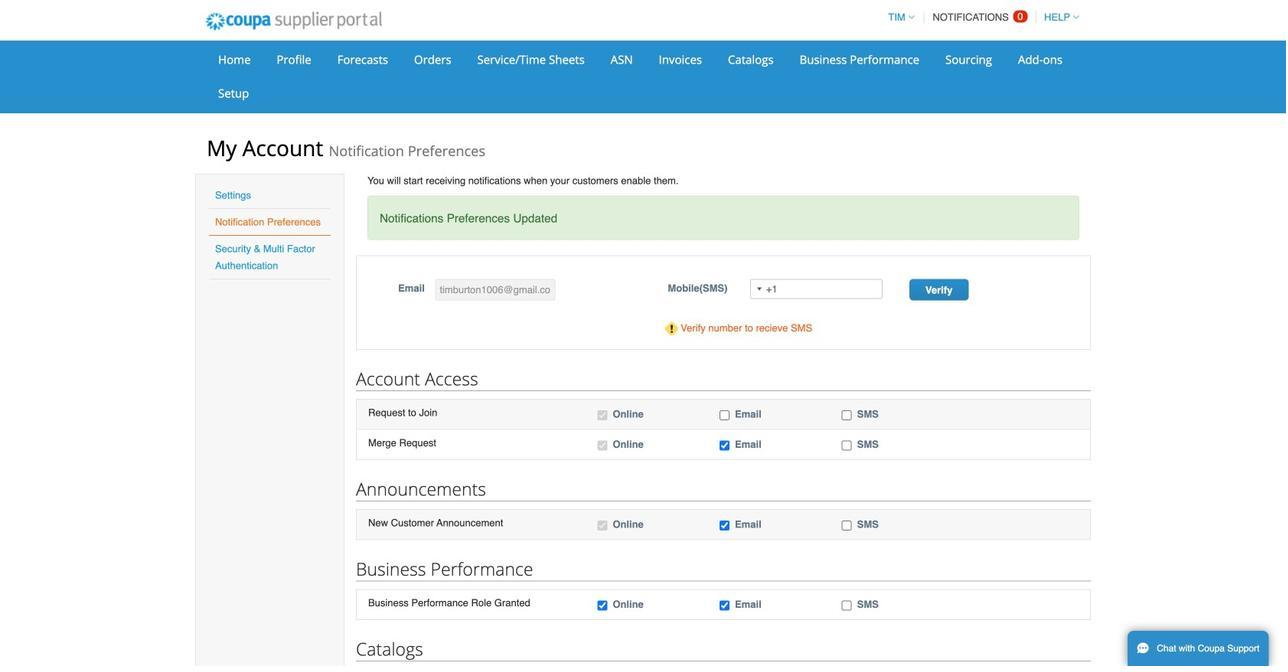 Task type: locate. For each thing, give the bounding box(es) containing it.
None checkbox
[[842, 410, 852, 420], [842, 441, 852, 451], [720, 521, 730, 531], [842, 521, 852, 531], [720, 601, 730, 611], [842, 601, 852, 611], [842, 410, 852, 420], [842, 441, 852, 451], [720, 521, 730, 531], [842, 521, 852, 531], [720, 601, 730, 611], [842, 601, 852, 611]]

None text field
[[435, 279, 556, 300]]

+1 201-555-0123 text field
[[750, 279, 883, 299]]

None checkbox
[[598, 410, 608, 420], [720, 410, 730, 420], [598, 441, 608, 451], [720, 441, 730, 451], [598, 521, 608, 531], [598, 601, 608, 611], [598, 410, 608, 420], [720, 410, 730, 420], [598, 441, 608, 451], [720, 441, 730, 451], [598, 521, 608, 531], [598, 601, 608, 611]]

navigation
[[882, 2, 1080, 32]]



Task type: vqa. For each thing, say whether or not it's contained in the screenshot.
the left Search
no



Task type: describe. For each thing, give the bounding box(es) containing it.
coupa supplier portal image
[[195, 2, 393, 41]]

Telephone country code field
[[751, 280, 766, 298]]

telephone country code image
[[757, 287, 762, 290]]



